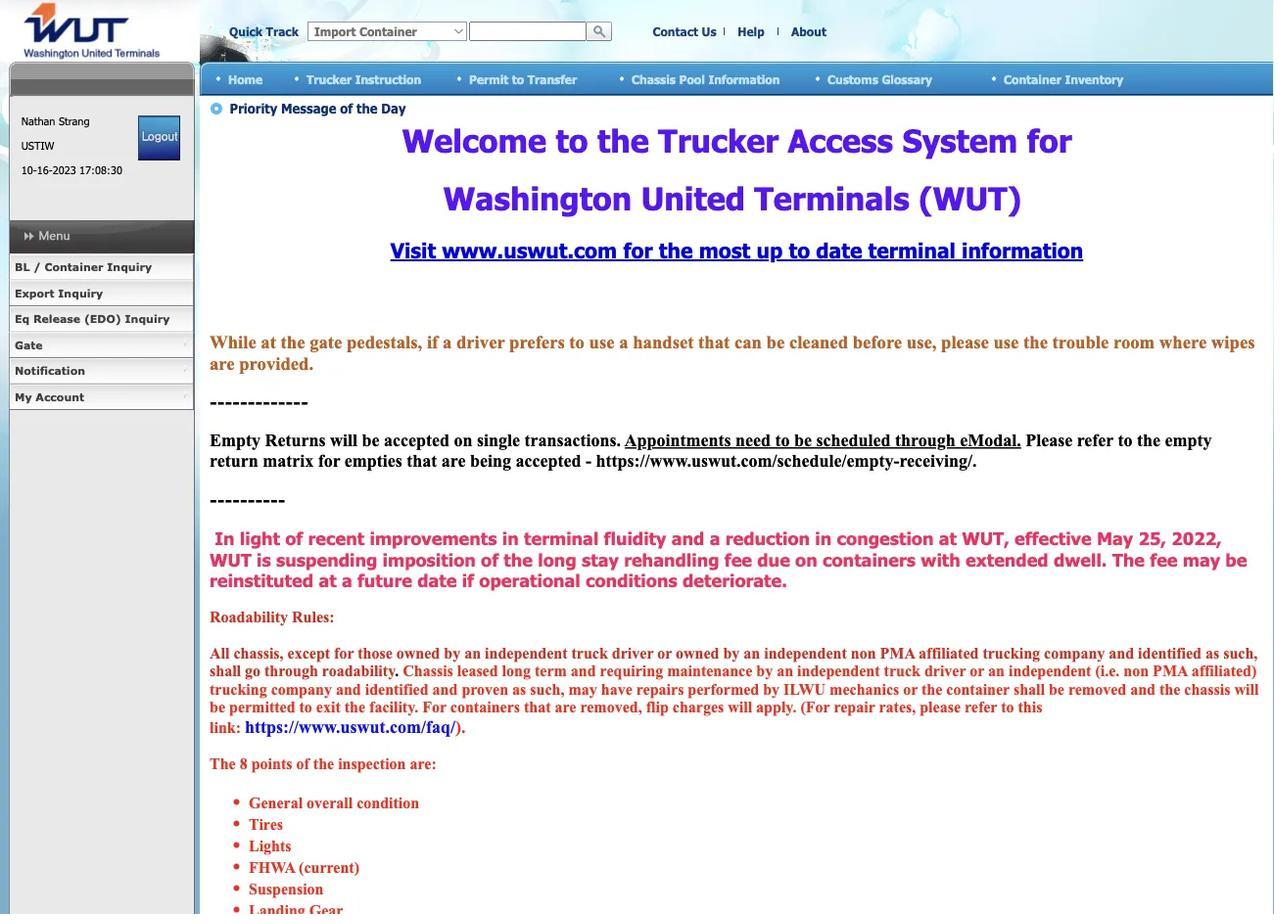 Task type: describe. For each thing, give the bounding box(es) containing it.
export inquiry link
[[9, 281, 194, 307]]

inquiry for container
[[107, 260, 152, 274]]

nathan strang
[[21, 115, 90, 128]]

track
[[266, 24, 299, 38]]

bl
[[15, 260, 30, 274]]

bl / container inquiry link
[[9, 255, 194, 281]]

notification link
[[9, 358, 194, 384]]

my account link
[[9, 384, 194, 410]]

us
[[702, 24, 716, 38]]

eq release (edo) inquiry link
[[9, 307, 194, 332]]

account
[[36, 390, 84, 403]]

notification
[[15, 364, 85, 378]]

transfer
[[528, 72, 577, 86]]

trucker
[[307, 72, 352, 86]]

container inventory
[[1004, 72, 1123, 86]]

1 vertical spatial inquiry
[[58, 286, 103, 300]]

export inquiry
[[15, 286, 103, 300]]

help link
[[738, 24, 765, 38]]

eq
[[15, 312, 30, 326]]

permit
[[469, 72, 508, 86]]

chassis
[[632, 72, 676, 86]]

help
[[738, 24, 765, 38]]

10-16-2023 17:08:30
[[21, 164, 122, 177]]

nathan
[[21, 115, 55, 128]]

my account
[[15, 390, 84, 403]]

trucker instruction
[[307, 72, 421, 86]]

to
[[512, 72, 524, 86]]



Task type: vqa. For each thing, say whether or not it's contained in the screenshot.
the bottommost Inquiry
yes



Task type: locate. For each thing, give the bounding box(es) containing it.
16-
[[37, 164, 53, 177]]

inquiry
[[107, 260, 152, 274], [58, 286, 103, 300], [125, 312, 170, 326]]

17:08:30
[[79, 164, 122, 177]]

quick
[[229, 24, 263, 38]]

home
[[228, 72, 263, 86]]

gate
[[15, 338, 43, 352]]

1 horizontal spatial container
[[1004, 72, 1061, 86]]

2 vertical spatial inquiry
[[125, 312, 170, 326]]

(edo)
[[84, 312, 121, 326]]

container up export inquiry on the left of the page
[[45, 260, 103, 274]]

login image
[[138, 116, 180, 161]]

container
[[1004, 72, 1061, 86], [45, 260, 103, 274]]

quick track
[[229, 24, 299, 38]]

release
[[33, 312, 80, 326]]

about link
[[791, 24, 826, 38]]

container left inventory
[[1004, 72, 1061, 86]]

strang
[[59, 115, 90, 128]]

about
[[791, 24, 826, 38]]

1 vertical spatial container
[[45, 260, 103, 274]]

10-
[[21, 164, 37, 177]]

pool
[[679, 72, 705, 86]]

inquiry down bl / container inquiry
[[58, 286, 103, 300]]

eq release (edo) inquiry
[[15, 312, 170, 326]]

inquiry for (edo)
[[125, 312, 170, 326]]

0 horizontal spatial container
[[45, 260, 103, 274]]

instruction
[[355, 72, 421, 86]]

chassis pool information
[[632, 72, 780, 86]]

customs glossary
[[827, 72, 932, 86]]

inquiry up export inquiry link
[[107, 260, 152, 274]]

my
[[15, 390, 32, 403]]

0 vertical spatial container
[[1004, 72, 1061, 86]]

export
[[15, 286, 54, 300]]

inquiry right (edo)
[[125, 312, 170, 326]]

contact us
[[653, 24, 716, 38]]

customs
[[827, 72, 878, 86]]

gate link
[[9, 332, 194, 358]]

inventory
[[1065, 72, 1123, 86]]

glossary
[[882, 72, 932, 86]]

/
[[33, 260, 41, 274]]

0 vertical spatial inquiry
[[107, 260, 152, 274]]

contact
[[653, 24, 698, 38]]

permit to transfer
[[469, 72, 577, 86]]

information
[[708, 72, 780, 86]]

contact us link
[[653, 24, 716, 38]]

ustiw
[[21, 139, 54, 152]]

None text field
[[469, 22, 587, 41]]

2023
[[53, 164, 76, 177]]

bl / container inquiry
[[15, 260, 152, 274]]



